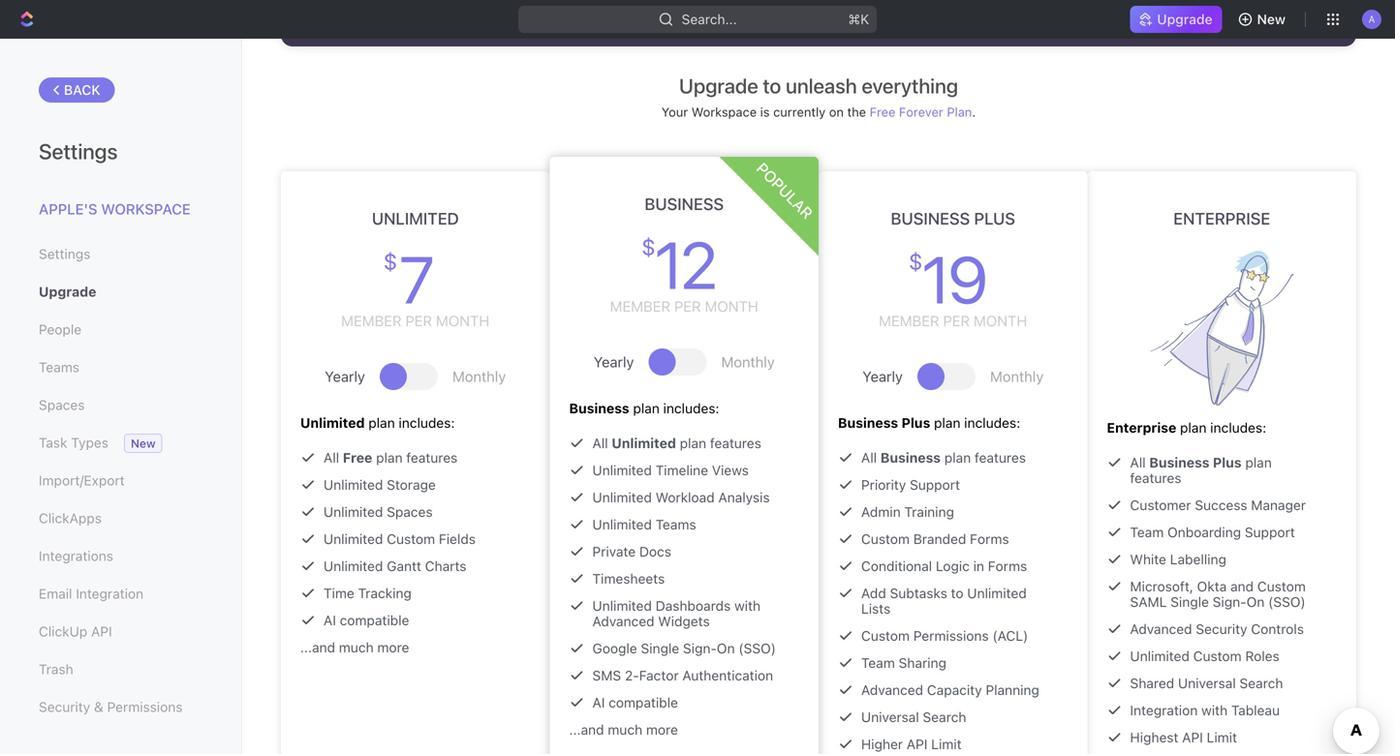 Task type: locate. For each thing, give the bounding box(es) containing it.
features inside all business plus plan features
[[1130, 470, 1182, 486]]

private docs
[[593, 544, 672, 560]]

ai compatible down time tracking at the left
[[324, 613, 409, 629]]

advanced down the saml
[[1130, 622, 1193, 638]]

conditional
[[862, 559, 932, 575]]

support up training
[[910, 477, 960, 493]]

1 horizontal spatial support
[[1245, 525, 1295, 541]]

monthly
[[721, 354, 775, 371], [453, 368, 506, 385], [990, 368, 1044, 385]]

0 horizontal spatial workspace
[[101, 201, 191, 218]]

support down manager
[[1245, 525, 1295, 541]]

higher api limit
[[862, 737, 962, 753]]

2 vertical spatial upgrade
[[39, 284, 96, 300]]

advanced inside unlimited dashboards with advanced widgets
[[593, 614, 655, 630]]

add
[[862, 586, 887, 602]]

permissions down add subtasks to unlimited lists
[[914, 628, 989, 644]]

admin
[[862, 504, 901, 520]]

compatible down 2-
[[609, 695, 678, 711]]

business up priority at bottom right
[[838, 415, 899, 431]]

permissions
[[914, 628, 989, 644], [107, 700, 183, 716]]

$ left "7"
[[383, 248, 394, 275]]

member inside $ 19 member per month
[[879, 313, 940, 329]]

0 horizontal spatial spaces
[[39, 397, 85, 413]]

workspace inside upgrade to unleash everything your workspace is currently on the free forever plan .
[[692, 105, 757, 119]]

unlimited for unlimited custom fields
[[324, 532, 383, 548]]

api for higher
[[907, 737, 928, 753]]

upgrade link left the new button
[[1130, 6, 1223, 33]]

permissions inside settings element
[[107, 700, 183, 716]]

single inside microsoft, okta and custom saml single sign-on (sso)
[[1171, 595, 1209, 611]]

all up the customer
[[1130, 455, 1146, 471]]

0 vertical spatial sign-
[[1213, 595, 1247, 611]]

...and much more
[[300, 640, 409, 656], [569, 722, 678, 738]]

⌘k
[[848, 11, 869, 27]]

limit down the universal search
[[932, 737, 962, 753]]

limit down integration with tableau on the right
[[1207, 730, 1238, 746]]

all
[[593, 436, 608, 452], [324, 450, 339, 466], [862, 450, 877, 466], [1130, 455, 1146, 471]]

0 horizontal spatial permissions
[[107, 700, 183, 716]]

$ inside $ 7 member per month
[[383, 248, 394, 275]]

yearly up business plus plan includes:
[[863, 368, 903, 385]]

currently
[[773, 105, 826, 119]]

1 vertical spatial upgrade
[[679, 74, 759, 98]]

business down enterprise plan includes:
[[1150, 455, 1210, 471]]

0 horizontal spatial support
[[910, 477, 960, 493]]

unlimited for unlimited workload analysis
[[593, 490, 652, 506]]

advanced up the "google"
[[593, 614, 655, 630]]

1 horizontal spatial new
[[1258, 11, 1286, 27]]

2-
[[625, 668, 639, 684]]

advanced security controls
[[1130, 622, 1304, 638]]

0 vertical spatial to
[[763, 74, 781, 98]]

upgrade left the new button
[[1157, 11, 1213, 27]]

to inside upgrade to unleash everything your workspace is currently on the free forever plan .
[[763, 74, 781, 98]]

priority
[[862, 477, 906, 493]]

0 vertical spatial search
[[1240, 676, 1283, 692]]

1 horizontal spatial with
[[1202, 703, 1228, 719]]

2 horizontal spatial upgrade
[[1157, 11, 1213, 27]]

docs
[[640, 544, 672, 560]]

0 vertical spatial settings
[[39, 139, 118, 164]]

upgrade inside settings element
[[39, 284, 96, 300]]

1 horizontal spatial permissions
[[914, 628, 989, 644]]

0 vertical spatial ...and much more
[[300, 640, 409, 656]]

0 horizontal spatial integration
[[76, 586, 144, 602]]

upgrade link down settings link
[[39, 276, 203, 309]]

single up advanced security controls
[[1171, 595, 1209, 611]]

1 vertical spatial (sso)
[[739, 641, 776, 657]]

forms
[[970, 532, 1009, 548], [988, 559, 1028, 575]]

api down integration with tableau on the right
[[1182, 730, 1203, 746]]

business plan includes:
[[569, 401, 720, 417]]

shared
[[1130, 676, 1175, 692]]

0 vertical spatial (sso)
[[1269, 595, 1306, 611]]

plan up all unlimited plan features
[[633, 401, 660, 417]]

$ 12 member per month
[[610, 226, 759, 315]]

1 vertical spatial upgrade link
[[39, 276, 203, 309]]

1 vertical spatial settings
[[39, 246, 90, 262]]

features for all business plan features
[[975, 450, 1026, 466]]

per inside $ 19 member per month
[[943, 313, 970, 329]]

1 horizontal spatial integration
[[1130, 703, 1198, 719]]

teams down 'unlimited workload analysis'
[[656, 517, 696, 533]]

business up 12
[[645, 194, 724, 214]]

enterprise plan includes:
[[1107, 420, 1267, 436]]

workspace left is at the right of the page
[[692, 105, 757, 119]]

12
[[654, 226, 714, 303]]

in
[[974, 559, 985, 575]]

more
[[377, 640, 409, 656], [646, 722, 678, 738]]

all free plan features
[[324, 450, 458, 466]]

advanced
[[593, 614, 655, 630], [1130, 622, 1193, 638], [862, 683, 924, 699]]

1 horizontal spatial much
[[608, 722, 643, 738]]

settings down apple's
[[39, 246, 90, 262]]

all business plus plan features
[[1130, 455, 1272, 486]]

business up all unlimited plan features
[[569, 401, 630, 417]]

plus up 19 at the right top of page
[[974, 209, 1016, 228]]

1 horizontal spatial spaces
[[387, 504, 433, 520]]

more down factor
[[646, 722, 678, 738]]

enterprise for enterprise
[[1174, 209, 1271, 228]]

settings element
[[0, 39, 242, 755]]

0 vertical spatial single
[[1171, 595, 1209, 611]]

$ for 19
[[909, 248, 920, 275]]

$
[[642, 234, 652, 261], [383, 248, 394, 275], [909, 248, 920, 275]]

1 vertical spatial more
[[646, 722, 678, 738]]

private
[[593, 544, 636, 560]]

0 horizontal spatial universal
[[862, 710, 919, 726]]

2 settings from the top
[[39, 246, 90, 262]]

security up unlimited custom roles
[[1196, 622, 1248, 638]]

spaces inside settings element
[[39, 397, 85, 413]]

unlimited for unlimited teams
[[593, 517, 652, 533]]

1 horizontal spatial more
[[646, 722, 678, 738]]

universal up integration with tableau on the right
[[1178, 676, 1236, 692]]

unlimited spaces
[[324, 504, 433, 520]]

(sso) up the authentication
[[739, 641, 776, 657]]

team for team sharing
[[862, 656, 895, 672]]

1 horizontal spatial member
[[610, 298, 671, 315]]

plan
[[633, 401, 660, 417], [369, 415, 395, 431], [934, 415, 961, 431], [1180, 420, 1207, 436], [680, 436, 707, 452], [376, 450, 403, 466], [945, 450, 971, 466], [1246, 455, 1272, 471]]

month inside $ 19 member per month
[[974, 313, 1028, 329]]

single up factor
[[641, 641, 680, 657]]

0 horizontal spatial single
[[641, 641, 680, 657]]

1 vertical spatial single
[[641, 641, 680, 657]]

sign- inside microsoft, okta and custom saml single sign-on (sso)
[[1213, 595, 1247, 611]]

search down roles in the right bottom of the page
[[1240, 676, 1283, 692]]

plan up manager
[[1246, 455, 1272, 471]]

customer
[[1130, 498, 1192, 514]]

0 vertical spatial on
[[1247, 595, 1265, 611]]

branded
[[914, 532, 967, 548]]

$ left 12
[[642, 234, 652, 261]]

security left & at the bottom of the page
[[39, 700, 90, 716]]

member for 12
[[610, 298, 671, 315]]

ai compatible down 2-
[[593, 695, 678, 711]]

upgrade up your on the top left of page
[[679, 74, 759, 98]]

0 horizontal spatial per
[[406, 313, 432, 329]]

monthly for 19
[[990, 368, 1044, 385]]

1 horizontal spatial upgrade
[[679, 74, 759, 98]]

tableau
[[1232, 703, 1280, 719]]

with right dashboards
[[735, 598, 761, 614]]

1 vertical spatial security
[[39, 700, 90, 716]]

1 horizontal spatial $
[[642, 234, 652, 261]]

0 vertical spatial teams
[[39, 360, 79, 376]]

all up the 'unlimited storage' on the bottom
[[324, 450, 339, 466]]

yearly for 19
[[863, 368, 903, 385]]

0 horizontal spatial advanced
[[593, 614, 655, 630]]

forms up in
[[970, 532, 1009, 548]]

2 horizontal spatial monthly
[[990, 368, 1044, 385]]

1 horizontal spatial per
[[674, 298, 701, 315]]

much down 2-
[[608, 722, 643, 738]]

1 horizontal spatial ai
[[593, 695, 605, 711]]

plan up all free plan features
[[369, 415, 395, 431]]

month inside $ 7 member per month
[[436, 313, 490, 329]]

workspace up settings link
[[101, 201, 191, 218]]

integration down integrations link
[[76, 586, 144, 602]]

2 vertical spatial plus
[[1213, 455, 1242, 471]]

0 horizontal spatial limit
[[932, 737, 962, 753]]

api right clickup
[[91, 624, 112, 640]]

all down the business plan includes:
[[593, 436, 608, 452]]

0 horizontal spatial more
[[377, 640, 409, 656]]

teams inside settings element
[[39, 360, 79, 376]]

member for 19
[[879, 313, 940, 329]]

2 horizontal spatial api
[[1182, 730, 1203, 746]]

on
[[1247, 595, 1265, 611], [717, 641, 735, 657]]

1 horizontal spatial ...and much more
[[569, 722, 678, 738]]

business for business plan includes:
[[569, 401, 630, 417]]

spaces up task
[[39, 397, 85, 413]]

1 horizontal spatial free
[[870, 105, 896, 119]]

api down the universal search
[[907, 737, 928, 753]]

plus for business plus
[[974, 209, 1016, 228]]

0 vertical spatial much
[[339, 640, 374, 656]]

$ inside $ 12 member per month
[[642, 234, 652, 261]]

roles
[[1246, 649, 1280, 665]]

custom down advanced security controls
[[1194, 649, 1242, 665]]

google single sign-on (sso)
[[593, 641, 776, 657]]

month inside $ 12 member per month
[[705, 298, 759, 315]]

1 vertical spatial enterprise
[[1107, 420, 1177, 436]]

sign- up advanced security controls
[[1213, 595, 1247, 611]]

new inside settings element
[[131, 437, 156, 451]]

free
[[870, 105, 896, 119], [343, 450, 372, 466]]

new button
[[1230, 4, 1298, 35]]

0 vertical spatial permissions
[[914, 628, 989, 644]]

on inside microsoft, okta and custom saml single sign-on (sso)
[[1247, 595, 1265, 611]]

workspace
[[692, 105, 757, 119], [101, 201, 191, 218]]

settings
[[39, 139, 118, 164], [39, 246, 90, 262]]

advanced capacity planning
[[862, 683, 1040, 699]]

2 horizontal spatial plus
[[1213, 455, 1242, 471]]

yearly up the business plan includes:
[[594, 354, 634, 371]]

2 horizontal spatial advanced
[[1130, 622, 1193, 638]]

features up the customer
[[1130, 470, 1182, 486]]

plus up success
[[1213, 455, 1242, 471]]

per inside $ 7 member per month
[[406, 313, 432, 329]]

1 vertical spatial on
[[717, 641, 735, 657]]

(sso) inside microsoft, okta and custom saml single sign-on (sso)
[[1269, 595, 1306, 611]]

sharing
[[899, 656, 947, 672]]

0 horizontal spatial upgrade link
[[39, 276, 203, 309]]

(acl)
[[993, 628, 1029, 644]]

0 vertical spatial workspace
[[692, 105, 757, 119]]

to
[[763, 74, 781, 98], [951, 586, 964, 602]]

all for all free plan features
[[324, 450, 339, 466]]

email integration
[[39, 586, 144, 602]]

unlimited
[[372, 209, 459, 228], [300, 415, 365, 431], [612, 436, 676, 452], [593, 463, 652, 479], [324, 477, 383, 493], [593, 490, 652, 506], [324, 504, 383, 520], [593, 517, 652, 533], [324, 532, 383, 548], [324, 559, 383, 575], [968, 586, 1027, 602], [593, 598, 652, 614], [1130, 649, 1190, 665]]

1 horizontal spatial compatible
[[609, 695, 678, 711]]

includes: up all business plus plan features
[[1211, 420, 1267, 436]]

with down shared universal search
[[1202, 703, 1228, 719]]

0 vertical spatial plus
[[974, 209, 1016, 228]]

...and
[[300, 640, 335, 656], [569, 722, 604, 738]]

integration up highest
[[1130, 703, 1198, 719]]

$ left 19 at the right top of page
[[909, 248, 920, 275]]

plus up "all business plan features"
[[902, 415, 931, 431]]

settings up apple's
[[39, 139, 118, 164]]

1 vertical spatial teams
[[656, 517, 696, 533]]

everything
[[862, 74, 958, 98]]

unlimited workload analysis
[[593, 490, 770, 506]]

1 vertical spatial integration
[[1130, 703, 1198, 719]]

on up controls
[[1247, 595, 1265, 611]]

...and much more down time tracking at the left
[[300, 640, 409, 656]]

api inside settings element
[[91, 624, 112, 640]]

support
[[910, 477, 960, 493], [1245, 525, 1295, 541]]

on up the authentication
[[717, 641, 735, 657]]

security & permissions
[[39, 700, 183, 716]]

...and down sms
[[569, 722, 604, 738]]

1 vertical spatial to
[[951, 586, 964, 602]]

all up priority at bottom right
[[862, 450, 877, 466]]

api for highest
[[1182, 730, 1203, 746]]

0 horizontal spatial month
[[436, 313, 490, 329]]

widgets
[[658, 614, 710, 630]]

spaces down storage
[[387, 504, 433, 520]]

sign- down widgets
[[683, 641, 717, 657]]

enterprise
[[1174, 209, 1271, 228], [1107, 420, 1177, 436]]

0 vertical spatial free
[[870, 105, 896, 119]]

plan up the 'unlimited storage' on the bottom
[[376, 450, 403, 466]]

limit for higher api limit
[[932, 737, 962, 753]]

features up views
[[710, 436, 762, 452]]

ai
[[324, 613, 336, 629], [593, 695, 605, 711]]

a
[[1369, 13, 1376, 25]]

0 vertical spatial integration
[[76, 586, 144, 602]]

...and much more down 2-
[[569, 722, 678, 738]]

permissions down trash link
[[107, 700, 183, 716]]

1 horizontal spatial advanced
[[862, 683, 924, 699]]

all for all unlimited plan features
[[593, 436, 608, 452]]

1 settings from the top
[[39, 139, 118, 164]]

...and down time
[[300, 640, 335, 656]]

0 horizontal spatial sign-
[[683, 641, 717, 657]]

email
[[39, 586, 72, 602]]

1 vertical spatial new
[[131, 437, 156, 451]]

1 horizontal spatial ai compatible
[[593, 695, 678, 711]]

custom down the admin
[[862, 532, 910, 548]]

0 horizontal spatial free
[[343, 450, 372, 466]]

month
[[705, 298, 759, 315], [436, 313, 490, 329], [974, 313, 1028, 329]]

ai down time
[[324, 613, 336, 629]]

upgrade inside upgrade to unleash everything your workspace is currently on the free forever plan .
[[679, 74, 759, 98]]

ai down sms
[[593, 695, 605, 711]]

team
[[1130, 525, 1164, 541], [862, 656, 895, 672]]

0 vertical spatial new
[[1258, 11, 1286, 27]]

yearly for 7
[[325, 368, 365, 385]]

api for clickup
[[91, 624, 112, 640]]

business
[[645, 194, 724, 214], [891, 209, 970, 228], [569, 401, 630, 417], [838, 415, 899, 431], [881, 450, 941, 466], [1150, 455, 1210, 471]]

advanced down team sharing on the bottom right of page
[[862, 683, 924, 699]]

settings inside settings link
[[39, 246, 90, 262]]

universal up higher
[[862, 710, 919, 726]]

(sso)
[[1269, 595, 1306, 611], [739, 641, 776, 657]]

business for business plus plan includes:
[[838, 415, 899, 431]]

2 horizontal spatial per
[[943, 313, 970, 329]]

all inside all business plus plan features
[[1130, 455, 1146, 471]]

member inside $ 7 member per month
[[341, 313, 402, 329]]

1 horizontal spatial ...and
[[569, 722, 604, 738]]

$ inside $ 19 member per month
[[909, 248, 920, 275]]

universal
[[1178, 676, 1236, 692], [862, 710, 919, 726]]

free right the
[[870, 105, 896, 119]]

features
[[710, 436, 762, 452], [406, 450, 458, 466], [975, 450, 1026, 466], [1130, 470, 1182, 486]]

1 vertical spatial support
[[1245, 525, 1295, 541]]

1 vertical spatial with
[[1202, 703, 1228, 719]]

0 vertical spatial upgrade
[[1157, 11, 1213, 27]]

features down business plus plan includes:
[[975, 450, 1026, 466]]

custom right the and
[[1258, 579, 1306, 595]]

single
[[1171, 595, 1209, 611], [641, 641, 680, 657]]

includes: for business plan includes:
[[663, 401, 720, 417]]

2 horizontal spatial $
[[909, 248, 920, 275]]

advanced for advanced capacity planning
[[862, 683, 924, 699]]

1 horizontal spatial on
[[1247, 595, 1265, 611]]

1 vertical spatial permissions
[[107, 700, 183, 716]]

0 vertical spatial spaces
[[39, 397, 85, 413]]

per inside $ 12 member per month
[[674, 298, 701, 315]]

(sso) up controls
[[1269, 595, 1306, 611]]

enterprise for enterprise plan includes:
[[1107, 420, 1177, 436]]

unlimited for unlimited storage
[[324, 477, 383, 493]]

business up 19 at the right top of page
[[891, 209, 970, 228]]

unlimited inside unlimited dashboards with advanced widgets
[[593, 598, 652, 614]]

integration inside 'email integration' link
[[76, 586, 144, 602]]

1 vertical spatial plus
[[902, 415, 931, 431]]

includes:
[[663, 401, 720, 417], [399, 415, 455, 431], [964, 415, 1021, 431], [1211, 420, 1267, 436]]

on
[[829, 105, 844, 119]]

limit
[[1207, 730, 1238, 746], [932, 737, 962, 753]]

1 vertical spatial ...and much more
[[569, 722, 678, 738]]

to up is at the right of the page
[[763, 74, 781, 98]]

features up storage
[[406, 450, 458, 466]]

0 vertical spatial with
[[735, 598, 761, 614]]

per for 19
[[943, 313, 970, 329]]

import/export
[[39, 473, 125, 489]]

0 horizontal spatial ai
[[324, 613, 336, 629]]

0 vertical spatial compatible
[[340, 613, 409, 629]]

1 horizontal spatial plus
[[974, 209, 1016, 228]]

timesheets
[[593, 571, 665, 587]]

1 horizontal spatial universal
[[1178, 676, 1236, 692]]

team left sharing
[[862, 656, 895, 672]]

member inside $ 12 member per month
[[610, 298, 671, 315]]

unlimited plan includes:
[[300, 415, 455, 431]]

views
[[712, 463, 749, 479]]

includes: up all free plan features
[[399, 415, 455, 431]]

much down time tracking at the left
[[339, 640, 374, 656]]

teams down people
[[39, 360, 79, 376]]

free up the 'unlimited storage' on the bottom
[[343, 450, 372, 466]]

1 horizontal spatial (sso)
[[1269, 595, 1306, 611]]

compatible down time tracking at the left
[[340, 613, 409, 629]]

yearly up unlimited plan includes:
[[325, 368, 365, 385]]

1 vertical spatial spaces
[[387, 504, 433, 520]]

0 horizontal spatial yearly
[[325, 368, 365, 385]]

tracking
[[358, 586, 412, 602]]

higher
[[862, 737, 903, 753]]

to down logic
[[951, 586, 964, 602]]

more down tracking
[[377, 640, 409, 656]]

unlimited inside add subtasks to unlimited lists
[[968, 586, 1027, 602]]



Task type: describe. For each thing, give the bounding box(es) containing it.
all for all business plus plan features
[[1130, 455, 1146, 471]]

lists
[[862, 601, 891, 617]]

task types
[[39, 435, 109, 451]]

includes: for unlimited plan includes:
[[399, 415, 455, 431]]

free forever plan link
[[870, 105, 972, 119]]

search...
[[682, 11, 737, 27]]

free inside upgrade to unleash everything your workspace is currently on the free forever plan .
[[870, 105, 896, 119]]

unlimited for unlimited spaces
[[324, 504, 383, 520]]

unlimited for unlimited gantt charts
[[324, 559, 383, 575]]

plus inside all business plus plan features
[[1213, 455, 1242, 471]]

unlimited for unlimited plan includes:
[[300, 415, 365, 431]]

team for team onboarding support
[[1130, 525, 1164, 541]]

1 vertical spatial much
[[608, 722, 643, 738]]

and
[[1231, 579, 1254, 595]]

analysis
[[719, 490, 770, 506]]

business plus
[[891, 209, 1016, 228]]

unleash
[[786, 74, 857, 98]]

business plus plan includes:
[[838, 415, 1021, 431]]

settings link
[[39, 238, 203, 271]]

popular
[[753, 159, 817, 223]]

per for 7
[[406, 313, 432, 329]]

import/export link
[[39, 465, 203, 498]]

includes: for enterprise plan includes:
[[1211, 420, 1267, 436]]

0 vertical spatial more
[[377, 640, 409, 656]]

time tracking
[[324, 586, 412, 602]]

unlimited gantt charts
[[324, 559, 467, 575]]

month for 12
[[705, 298, 759, 315]]

plus for business plus plan includes:
[[902, 415, 931, 431]]

workspace inside settings element
[[101, 201, 191, 218]]

priority support
[[862, 477, 960, 493]]

clickup
[[39, 624, 87, 640]]

month for 19
[[974, 313, 1028, 329]]

team sharing
[[862, 656, 947, 672]]

security inside settings element
[[39, 700, 90, 716]]

0 horizontal spatial compatible
[[340, 613, 409, 629]]

white
[[1130, 552, 1167, 568]]

workload
[[656, 490, 715, 506]]

1 vertical spatial search
[[923, 710, 967, 726]]

unlimited timeline views
[[593, 463, 749, 479]]

unlimited for unlimited
[[372, 209, 459, 228]]

custom down lists
[[862, 628, 910, 644]]

admin training
[[862, 504, 955, 520]]

a button
[[1357, 4, 1388, 35]]

sms
[[593, 668, 621, 684]]

enterprise image
[[1151, 251, 1294, 406]]

timeline
[[656, 463, 708, 479]]

unlimited custom roles
[[1130, 649, 1280, 665]]

0 vertical spatial universal
[[1178, 676, 1236, 692]]

0 horizontal spatial ...and
[[300, 640, 335, 656]]

dashboards
[[656, 598, 731, 614]]

unlimited for unlimited timeline views
[[593, 463, 652, 479]]

highest api limit
[[1130, 730, 1238, 746]]

per for 12
[[674, 298, 701, 315]]

email integration link
[[39, 578, 203, 611]]

1 vertical spatial ai compatible
[[593, 695, 678, 711]]

0 vertical spatial support
[[910, 477, 960, 493]]

plan up timeline
[[680, 436, 707, 452]]

0 horizontal spatial on
[[717, 641, 735, 657]]

features for all unlimited plan features
[[710, 436, 762, 452]]

the
[[847, 105, 866, 119]]

0 vertical spatial ai
[[324, 613, 336, 629]]

google
[[593, 641, 637, 657]]

0 vertical spatial upgrade link
[[1130, 6, 1223, 33]]

all business plan features
[[862, 450, 1026, 466]]

all for all business plan features
[[862, 450, 877, 466]]

clickup api
[[39, 624, 112, 640]]

security & permissions link
[[39, 691, 203, 724]]

1 vertical spatial universal
[[862, 710, 919, 726]]

people link
[[39, 314, 203, 346]]

subtasks
[[890, 586, 948, 602]]

1 horizontal spatial monthly
[[721, 354, 775, 371]]

okta
[[1197, 579, 1227, 595]]

microsoft, okta and custom saml single sign-on (sso)
[[1130, 579, 1306, 611]]

training
[[905, 504, 955, 520]]

white labelling
[[1130, 552, 1227, 568]]

new inside button
[[1258, 11, 1286, 27]]

0 horizontal spatial ...and much more
[[300, 640, 409, 656]]

plan
[[947, 105, 972, 119]]

$ 7 member per month
[[341, 240, 490, 329]]

features for all free plan features
[[406, 450, 458, 466]]

authentication
[[683, 668, 773, 684]]

spaces link
[[39, 389, 203, 422]]

add subtasks to unlimited lists
[[862, 586, 1027, 617]]

time
[[324, 586, 354, 602]]

includes: up "all business plan features"
[[964, 415, 1021, 431]]

0 vertical spatial security
[[1196, 622, 1248, 638]]

$ for 12
[[642, 234, 652, 261]]

custom branded forms
[[862, 532, 1009, 548]]

custom permissions (acl)
[[862, 628, 1029, 644]]

1 vertical spatial ...and
[[569, 722, 604, 738]]

charts
[[425, 559, 467, 575]]

unlimited dashboards with advanced widgets
[[593, 598, 761, 630]]

business up priority support at the bottom of page
[[881, 450, 941, 466]]

limit for highest api limit
[[1207, 730, 1238, 746]]

is
[[760, 105, 770, 119]]

microsoft,
[[1130, 579, 1194, 595]]

.
[[972, 105, 976, 119]]

1 vertical spatial compatible
[[609, 695, 678, 711]]

0 vertical spatial forms
[[970, 532, 1009, 548]]

integrations
[[39, 549, 113, 564]]

labelling
[[1170, 552, 1227, 568]]

0 horizontal spatial (sso)
[[739, 641, 776, 657]]

custom up gantt
[[387, 532, 435, 548]]

back
[[64, 82, 100, 98]]

shared universal search
[[1130, 676, 1283, 692]]

advanced for advanced security controls
[[1130, 622, 1193, 638]]

plan inside all business plus plan features
[[1246, 455, 1272, 471]]

plan up "all business plan features"
[[934, 415, 961, 431]]

highest
[[1130, 730, 1179, 746]]

forever
[[899, 105, 944, 119]]

1 vertical spatial free
[[343, 450, 372, 466]]

factor
[[639, 668, 679, 684]]

member for 7
[[341, 313, 402, 329]]

integrations link
[[39, 540, 203, 573]]

unlimited teams
[[593, 517, 696, 533]]

manager
[[1251, 498, 1306, 514]]

monthly for 7
[[453, 368, 506, 385]]

1 vertical spatial sign-
[[683, 641, 717, 657]]

back link
[[39, 78, 115, 103]]

logic
[[936, 559, 970, 575]]

clickup api link
[[39, 616, 203, 649]]

gantt
[[387, 559, 421, 575]]

7
[[399, 240, 432, 318]]

plan down business plus plan includes:
[[945, 450, 971, 466]]

clickapps link
[[39, 502, 203, 535]]

apple's workspace
[[39, 201, 191, 218]]

unlimited for unlimited dashboards with advanced widgets
[[593, 598, 652, 614]]

with inside unlimited dashboards with advanced widgets
[[735, 598, 761, 614]]

$ for 7
[[383, 248, 394, 275]]

upgrade to unleash everything your workspace is currently on the free forever plan .
[[662, 74, 976, 119]]

0 horizontal spatial ai compatible
[[324, 613, 409, 629]]

to inside add subtasks to unlimited lists
[[951, 586, 964, 602]]

1 horizontal spatial yearly
[[594, 354, 634, 371]]

teams link
[[39, 351, 203, 384]]

controls
[[1251, 622, 1304, 638]]

month for 7
[[436, 313, 490, 329]]

plan up all business plus plan features
[[1180, 420, 1207, 436]]

business for business
[[645, 194, 724, 214]]

business inside all business plus plan features
[[1150, 455, 1210, 471]]

all unlimited plan features
[[593, 436, 762, 452]]

1 horizontal spatial teams
[[656, 517, 696, 533]]

team onboarding support
[[1130, 525, 1295, 541]]

custom inside microsoft, okta and custom saml single sign-on (sso)
[[1258, 579, 1306, 595]]

business for business plus
[[891, 209, 970, 228]]

1 vertical spatial ai
[[593, 695, 605, 711]]

unlimited for unlimited custom roles
[[1130, 649, 1190, 665]]

1 vertical spatial forms
[[988, 559, 1028, 575]]

saml
[[1130, 595, 1167, 611]]

capacity
[[927, 683, 982, 699]]

customer success manager
[[1130, 498, 1306, 514]]

fields
[[439, 532, 476, 548]]



Task type: vqa. For each thing, say whether or not it's contained in the screenshot.
the topmost the Create
no



